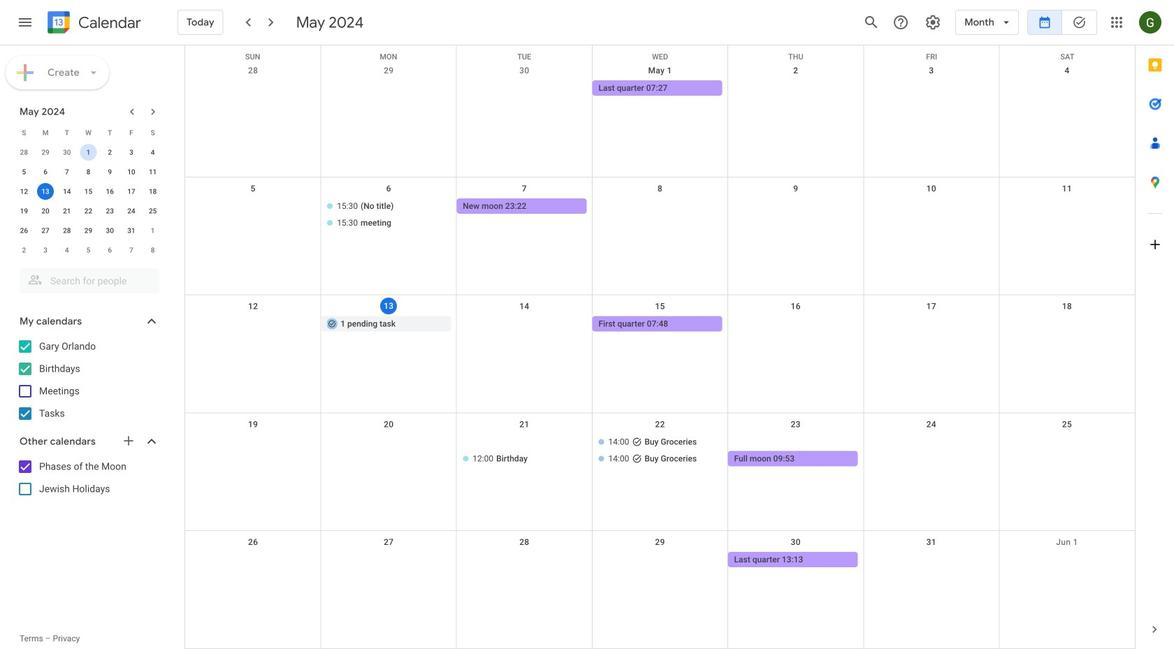Task type: locate. For each thing, give the bounding box(es) containing it.
29 element
[[80, 222, 97, 239]]

other calendars list
[[3, 456, 173, 500]]

1 element
[[80, 144, 97, 161]]

24 element
[[123, 203, 140, 219]]

None search field
[[0, 263, 173, 294]]

april 29 element
[[37, 144, 54, 161]]

8 element
[[80, 164, 97, 180]]

june 8 element
[[144, 242, 161, 259]]

april 30 element
[[59, 144, 75, 161]]

heading
[[75, 14, 141, 31]]

april 28 element
[[16, 144, 32, 161]]

cell
[[185, 80, 321, 97], [321, 80, 457, 97], [457, 80, 592, 97], [728, 80, 864, 97], [864, 80, 999, 97], [999, 80, 1135, 97], [78, 143, 99, 162], [35, 182, 56, 201], [185, 198, 321, 232], [321, 198, 457, 232], [728, 198, 864, 232], [864, 198, 999, 232], [999, 198, 1135, 232], [185, 316, 321, 333], [457, 316, 592, 333], [728, 316, 864, 333], [864, 316, 999, 333], [999, 316, 1135, 333], [185, 434, 321, 468], [321, 434, 457, 468], [592, 434, 728, 468], [864, 434, 999, 468], [999, 434, 1135, 468], [185, 552, 321, 569], [321, 552, 457, 569], [457, 552, 592, 569], [592, 552, 728, 569], [864, 552, 999, 569], [999, 552, 1135, 569]]

31 element
[[123, 222, 140, 239]]

may 2024 grid
[[13, 123, 164, 260]]

25 element
[[144, 203, 161, 219]]

tab list
[[1136, 45, 1174, 610]]

23 element
[[101, 203, 118, 219]]

row
[[185, 45, 1135, 61], [185, 59, 1135, 177], [13, 123, 164, 143], [13, 143, 164, 162], [13, 162, 164, 182], [185, 177, 1135, 295], [13, 182, 164, 201], [13, 201, 164, 221], [13, 221, 164, 240], [13, 240, 164, 260], [185, 295, 1135, 413], [185, 413, 1135, 531], [185, 531, 1135, 649]]

14 element
[[59, 183, 75, 200]]

6 element
[[37, 164, 54, 180]]

19 element
[[16, 203, 32, 219]]

my calendars list
[[3, 335, 173, 425]]

30 element
[[101, 222, 118, 239]]

grid
[[185, 45, 1135, 649]]

13, today element
[[37, 183, 54, 200]]

row group
[[13, 143, 164, 260]]

22 element
[[80, 203, 97, 219]]

heading inside 'calendar' element
[[75, 14, 141, 31]]

26 element
[[16, 222, 32, 239]]

16 element
[[101, 183, 118, 200]]

7 element
[[59, 164, 75, 180]]

9 element
[[101, 164, 118, 180]]

june 6 element
[[101, 242, 118, 259]]

june 3 element
[[37, 242, 54, 259]]

15 element
[[80, 183, 97, 200]]

june 7 element
[[123, 242, 140, 259]]



Task type: vqa. For each thing, say whether or not it's contained in the screenshot.
May 8 "element"
no



Task type: describe. For each thing, give the bounding box(es) containing it.
28 element
[[59, 222, 75, 239]]

10 element
[[123, 164, 140, 180]]

Search for people text field
[[28, 268, 151, 294]]

17 element
[[123, 183, 140, 200]]

27 element
[[37, 222, 54, 239]]

june 1 element
[[144, 222, 161, 239]]

june 5 element
[[80, 242, 97, 259]]

18 element
[[144, 183, 161, 200]]

11 element
[[144, 164, 161, 180]]

calendar element
[[45, 8, 141, 39]]

june 4 element
[[59, 242, 75, 259]]

settings menu image
[[925, 14, 942, 31]]

12 element
[[16, 183, 32, 200]]

june 2 element
[[16, 242, 32, 259]]

4 element
[[144, 144, 161, 161]]

21 element
[[59, 203, 75, 219]]

3 element
[[123, 144, 140, 161]]

2 element
[[101, 144, 118, 161]]

5 element
[[16, 164, 32, 180]]

add other calendars image
[[122, 434, 136, 448]]

20 element
[[37, 203, 54, 219]]

main drawer image
[[17, 14, 34, 31]]



